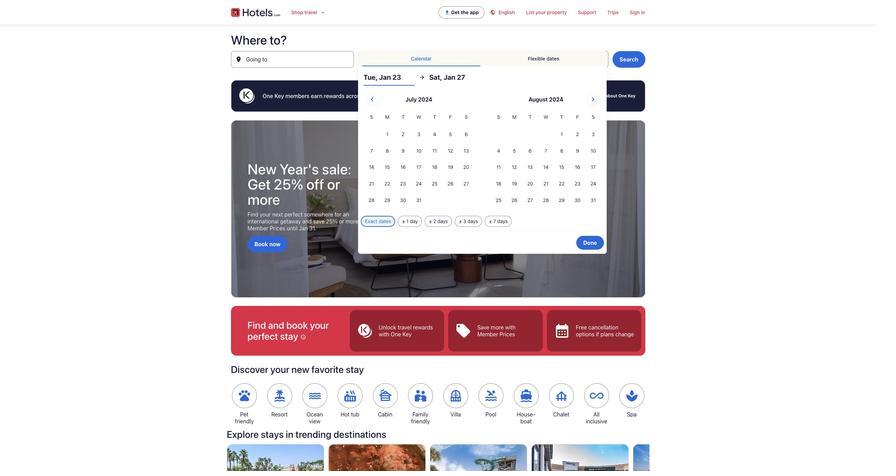 Task type: describe. For each thing, give the bounding box(es) containing it.
search button
[[613, 51, 646, 68]]

villa
[[451, 412, 461, 418]]

9 for first 9 button from the right
[[576, 148, 579, 154]]

0 horizontal spatial 12 button
[[443, 143, 459, 159]]

3 for july 2024
[[418, 131, 421, 137]]

1 horizontal spatial 3
[[464, 218, 467, 224]]

flexible dates link
[[485, 51, 603, 66]]

sign in
[[630, 9, 646, 15]]

2 t from the left
[[434, 114, 437, 120]]

if
[[596, 332, 599, 338]]

1 horizontal spatial 1
[[407, 218, 409, 224]]

expedia,
[[364, 93, 386, 99]]

23 button inside july 2024 element
[[396, 176, 411, 192]]

19 for 19 button to the left
[[448, 164, 453, 170]]

27 inside august 2024 element
[[528, 197, 533, 203]]

boat
[[521, 412, 536, 425]]

1 vertical spatial 20 button
[[523, 176, 538, 192]]

1 9 button from the left
[[396, 143, 411, 159]]

stay inside find and book your perfect stay
[[280, 331, 298, 342]]

more inside save more with member prices
[[491, 325, 504, 331]]

free cancellation options if plans change
[[576, 325, 634, 338]]

july 2024 element
[[364, 113, 475, 209]]

2 for july 2024
[[402, 131, 405, 137]]

1 vertical spatial 13 button
[[523, 160, 538, 175]]

0 horizontal spatial one
[[263, 93, 273, 99]]

list your property link
[[521, 6, 573, 19]]

1 horizontal spatial 2
[[434, 218, 436, 224]]

july
[[406, 96, 417, 103]]

jan left '-'
[[374, 59, 383, 65]]

± for ± 7 days
[[489, 218, 492, 224]]

24 for first 24 button from left
[[416, 181, 422, 187]]

0 vertical spatial or
[[327, 176, 340, 193]]

1 10 button from the left
[[411, 143, 427, 159]]

find inside find and book your perfect stay
[[248, 320, 266, 331]]

family friendly button
[[407, 384, 434, 425]]

new
[[248, 160, 277, 178]]

shop travel button
[[286, 6, 331, 19]]

0 horizontal spatial 26 button
[[443, 176, 459, 192]]

0 horizontal spatial 25 button
[[427, 176, 443, 192]]

july 2024
[[406, 96, 433, 103]]

1 vertical spatial 4 button
[[491, 143, 507, 159]]

august 2024 element
[[491, 113, 602, 209]]

2 28 button from the left
[[538, 193, 554, 208]]

family
[[413, 412, 429, 418]]

tab list inside new year's sale: get 25% off or more main content
[[358, 51, 607, 66]]

1 vertical spatial 12 button
[[507, 160, 523, 175]]

until
[[287, 225, 298, 232]]

1 7 button from the left
[[364, 143, 380, 159]]

sat, jan 27
[[430, 73, 466, 81]]

1 button for august 2024
[[554, 126, 570, 142]]

2024 for july 2024
[[418, 96, 433, 103]]

resort button
[[266, 384, 293, 418]]

international
[[248, 218, 279, 225]]

done
[[584, 240, 598, 246]]

2 15 button from the left
[[554, 160, 570, 175]]

0 horizontal spatial key
[[275, 93, 284, 99]]

1 horizontal spatial 20
[[528, 181, 534, 187]]

2 horizontal spatial key
[[628, 93, 636, 98]]

trailing image
[[320, 10, 326, 15]]

0 vertical spatial 20
[[464, 164, 470, 170]]

member inside new year's sale: get 25% off or more find your next perfect somewhere for an international getaway and save 25% or more with member prices until jan 31.
[[248, 225, 268, 232]]

tue,
[[364, 73, 378, 81]]

hot tub
[[341, 412, 360, 418]]

jan right tue,
[[379, 73, 391, 81]]

app
[[470, 9, 479, 15]]

3 out of 3 element
[[547, 310, 642, 352]]

off
[[306, 176, 324, 193]]

and inside new year's sale: get 25% off or more find your next perfect somewhere for an international getaway and save 25% or more with member prices until jan 31.
[[302, 218, 312, 225]]

2 s from the left
[[465, 114, 468, 120]]

0 horizontal spatial 13 button
[[459, 143, 475, 159]]

24 for 1st 24 button from right
[[591, 181, 597, 187]]

where to?
[[231, 32, 287, 47]]

2 horizontal spatial and
[[420, 93, 430, 99]]

stays
[[261, 429, 284, 440]]

0 horizontal spatial more
[[248, 191, 280, 208]]

30 inside july 2024 element
[[400, 197, 406, 203]]

about
[[606, 93, 618, 98]]

an
[[343, 212, 349, 218]]

1 vertical spatial stay
[[346, 364, 364, 375]]

small image
[[491, 10, 499, 15]]

inside a bright image
[[231, 120, 646, 298]]

now
[[269, 241, 281, 247]]

7 for 1st 7 button from left
[[370, 148, 373, 154]]

pet friendly
[[235, 412, 254, 425]]

travel for shop
[[305, 9, 317, 15]]

5 for topmost 5 button
[[449, 131, 452, 137]]

book
[[287, 320, 308, 331]]

1 vertical spatial 27 button
[[523, 193, 538, 208]]

save more with member prices
[[478, 325, 516, 338]]

2 17 button from the left
[[586, 160, 602, 175]]

1 vertical spatial 26 button
[[507, 193, 523, 208]]

23 inside july 2024 element
[[400, 181, 406, 187]]

learn
[[593, 93, 605, 98]]

august 2024
[[529, 96, 564, 103]]

17 for second 17 button
[[591, 164, 596, 170]]

plans
[[601, 332, 614, 338]]

one key members earn rewards across expedia, hotels.com, and vrbo
[[263, 93, 443, 99]]

cancellation
[[589, 325, 619, 331]]

travel for unlock
[[398, 325, 412, 331]]

vrbo
[[431, 93, 443, 99]]

house­ boat button
[[513, 384, 540, 425]]

30 inside august 2024 element
[[575, 197, 581, 203]]

chalet
[[554, 412, 570, 418]]

31 inside august 2024 element
[[591, 197, 596, 203]]

5 for bottom 5 button
[[513, 148, 516, 154]]

somewhere
[[304, 212, 333, 218]]

m for july 2024
[[386, 114, 390, 120]]

new year's sale: get 25% off or more find your next perfect somewhere for an international getaway and save 25% or more with member prices until jan 31.
[[248, 160, 370, 232]]

18 for the bottom 18 button
[[496, 181, 502, 187]]

23 inside tue, jan 23 button
[[393, 73, 401, 81]]

14 button inside july 2024 element
[[364, 160, 380, 175]]

0 vertical spatial 11 button
[[427, 143, 443, 159]]

1 vertical spatial 5 button
[[507, 143, 523, 159]]

shop
[[292, 9, 303, 15]]

support link
[[573, 6, 602, 19]]

1 vertical spatial or
[[339, 218, 344, 225]]

tue, jan 23 button
[[364, 69, 415, 86]]

21 inside july 2024 element
[[369, 181, 374, 187]]

get inside get the app link
[[452, 9, 460, 15]]

your inside new year's sale: get 25% off or more find your next perfect somewhere for an international getaway and save 25% or more with member prices until jan 31.
[[260, 212, 271, 218]]

property
[[547, 9, 567, 15]]

4 s from the left
[[592, 114, 595, 120]]

18 for topmost 18 button
[[432, 164, 438, 170]]

10 inside august 2024 element
[[591, 148, 596, 154]]

get the app
[[452, 9, 479, 15]]

year's
[[280, 160, 319, 178]]

xsmall image
[[301, 335, 306, 340]]

ocean view
[[307, 412, 323, 425]]

0 horizontal spatial 25%
[[274, 176, 303, 193]]

inclusive
[[586, 419, 608, 425]]

0 horizontal spatial 27 button
[[459, 176, 475, 192]]

± for ± 1 day
[[402, 218, 405, 224]]

with inside unlock travel rewards with one key
[[379, 332, 389, 338]]

done button
[[577, 236, 604, 250]]

new
[[292, 364, 310, 375]]

1 30 button from the left
[[396, 193, 411, 208]]

for
[[335, 212, 342, 218]]

11 for the bottommost 11 button
[[497, 164, 501, 170]]

english button
[[485, 6, 521, 19]]

-
[[392, 59, 395, 65]]

change
[[616, 332, 634, 338]]

jan right sat,
[[444, 73, 456, 81]]

1 for august 2024
[[561, 131, 563, 137]]

2 21 button from the left
[[538, 176, 554, 192]]

16 inside july 2024 element
[[401, 164, 406, 170]]

all inclusive
[[586, 412, 608, 425]]

0 horizontal spatial rewards
[[324, 93, 345, 99]]

find and book your perfect stay
[[248, 320, 329, 342]]

1 for july 2024
[[387, 131, 389, 137]]

1 22 button from the left
[[380, 176, 396, 192]]

house­ boat
[[517, 412, 536, 425]]

31 button inside july 2024 element
[[411, 193, 427, 208]]

4 t from the left
[[561, 114, 564, 120]]

unlock travel rewards with one key
[[379, 325, 433, 338]]

discover
[[231, 364, 269, 375]]

22 for 2nd 22 button from the left
[[559, 181, 565, 187]]

2 horizontal spatial one
[[619, 93, 627, 98]]

trips link
[[602, 6, 625, 19]]

31 button inside august 2024 element
[[586, 193, 602, 208]]

download the app button image
[[445, 10, 450, 15]]

3 button for july 2024
[[411, 126, 427, 142]]

1 vertical spatial 19 button
[[507, 176, 523, 192]]

3 t from the left
[[529, 114, 532, 120]]

2 30 button from the left
[[570, 193, 586, 208]]

discover your new favorite stay
[[231, 364, 364, 375]]

1 out of 3 element
[[350, 310, 444, 352]]

directional image
[[419, 74, 425, 81]]

± 3 days
[[459, 218, 478, 224]]

8 for first 8 button from the right
[[561, 148, 564, 154]]

1 vertical spatial 25 button
[[491, 193, 507, 208]]

26 inside august 2024 element
[[512, 197, 518, 203]]

2 9 button from the left
[[570, 143, 586, 159]]

across
[[346, 93, 363, 99]]

new year's sale: get 25% off or more main content
[[0, 25, 877, 471]]

0 horizontal spatial 19 button
[[443, 160, 459, 175]]

2 22 button from the left
[[554, 176, 570, 192]]

with inside new year's sale: get 25% off or more find your next perfect somewhere for an international getaway and save 25% or more with member prices until jan 31.
[[360, 218, 370, 225]]

where
[[231, 32, 267, 47]]

to?
[[270, 32, 287, 47]]

learn about one key
[[593, 93, 636, 98]]

earn
[[311, 93, 323, 99]]

1 horizontal spatial 4
[[497, 148, 501, 154]]

learn about one key link
[[592, 91, 637, 102]]

list
[[526, 9, 535, 15]]

1 vertical spatial 11 button
[[491, 160, 507, 175]]

10 inside july 2024 element
[[417, 148, 422, 154]]

key inside unlock travel rewards with one key
[[403, 332, 412, 338]]

sat, jan 27 button
[[430, 69, 481, 86]]

getaway
[[280, 218, 301, 225]]

1 17 button from the left
[[411, 160, 427, 175]]

0 vertical spatial 5 button
[[443, 126, 459, 142]]

previous month image
[[368, 95, 377, 104]]

0 vertical spatial 20 button
[[459, 160, 475, 175]]

29 inside july 2024 element
[[385, 197, 391, 203]]

the
[[461, 9, 469, 15]]

7 for second 7 button from the left
[[545, 148, 548, 154]]

1 28 button from the left
[[364, 193, 380, 208]]

2 10 button from the left
[[586, 143, 602, 159]]

cabin
[[378, 412, 393, 418]]

member inside save more with member prices
[[478, 332, 498, 338]]

destinations
[[334, 429, 387, 440]]

13 for "13" button to the bottom
[[528, 164, 533, 170]]

villa button
[[443, 384, 469, 418]]

get inside new year's sale: get 25% off or more find your next perfect somewhere for an international getaway and save 25% or more with member prices until jan 31.
[[248, 176, 271, 193]]

jan 23 - jan 27 button
[[358, 51, 482, 68]]

next month image
[[589, 95, 597, 104]]

crawfish etouffe is delicious at acme in metairie. image
[[328, 445, 426, 471]]

with inside save more with member prices
[[505, 325, 516, 331]]

2 button for august 2024
[[570, 126, 586, 142]]

15 for 1st 15 button
[[385, 164, 390, 170]]

days for ± 2 days
[[438, 218, 448, 224]]



Task type: locate. For each thing, give the bounding box(es) containing it.
1 horizontal spatial 17 button
[[586, 160, 602, 175]]

3
[[418, 131, 421, 137], [592, 131, 595, 137], [464, 218, 467, 224]]

1 horizontal spatial in
[[642, 9, 646, 15]]

calendar
[[411, 56, 432, 62]]

spa
[[627, 412, 637, 418]]

dates right exact
[[379, 218, 391, 224]]

± right day
[[429, 218, 432, 224]]

free
[[576, 325, 587, 331]]

1 22 from the left
[[385, 181, 390, 187]]

1 horizontal spatial stay
[[346, 364, 364, 375]]

f for july 2024
[[449, 114, 452, 120]]

4 ± from the left
[[489, 218, 492, 224]]

0 vertical spatial 18
[[432, 164, 438, 170]]

0 horizontal spatial 6
[[465, 131, 468, 137]]

cabin button
[[372, 384, 399, 418]]

25 inside july 2024 element
[[432, 181, 438, 187]]

1 vertical spatial prices
[[500, 332, 515, 338]]

1 8 from the left
[[386, 148, 389, 154]]

28 for second 28 button from right
[[369, 197, 375, 203]]

13 for "13" button to the left
[[464, 148, 469, 154]]

0 horizontal spatial 21
[[369, 181, 374, 187]]

perfect inside new year's sale: get 25% off or more find your next perfect somewhere for an international getaway and save 25% or more with member prices until jan 31.
[[284, 212, 303, 218]]

5 inside july 2024 element
[[449, 131, 452, 137]]

w down august 2024
[[544, 114, 549, 120]]

travel left trailing image
[[305, 9, 317, 15]]

28 inside july 2024 element
[[369, 197, 375, 203]]

2 button for july 2024
[[396, 126, 411, 142]]

7 inside july 2024 element
[[370, 148, 373, 154]]

search
[[620, 56, 639, 63]]

2024 for august 2024
[[550, 96, 564, 103]]

3 inside july 2024 element
[[418, 131, 421, 137]]

1 horizontal spatial 13 button
[[523, 160, 538, 175]]

pool button
[[478, 384, 505, 418]]

2 7 button from the left
[[538, 143, 554, 159]]

0 vertical spatial 27 button
[[459, 176, 475, 192]]

2 30 from the left
[[575, 197, 581, 203]]

19 inside august 2024 element
[[512, 181, 517, 187]]

13
[[464, 148, 469, 154], [528, 164, 533, 170]]

w inside august 2024 element
[[544, 114, 549, 120]]

17 inside july 2024 element
[[417, 164, 422, 170]]

2 days from the left
[[468, 218, 478, 224]]

pool
[[486, 412, 497, 418]]

1 inside july 2024 element
[[387, 131, 389, 137]]

1 horizontal spatial f
[[577, 114, 579, 120]]

18 inside july 2024 element
[[432, 164, 438, 170]]

1 days from the left
[[438, 218, 448, 224]]

travel right unlock
[[398, 325, 412, 331]]

2024 right august
[[550, 96, 564, 103]]

2 9 from the left
[[576, 148, 579, 154]]

5 button
[[443, 126, 459, 142], [507, 143, 523, 159]]

1 vertical spatial in
[[286, 429, 294, 440]]

application
[[364, 91, 602, 209]]

1 s from the left
[[370, 114, 373, 120]]

sat,
[[430, 73, 442, 81]]

1 horizontal spatial 14 button
[[538, 160, 554, 175]]

dates for flexible dates
[[547, 56, 560, 62]]

2 8 from the left
[[561, 148, 564, 154]]

1 horizontal spatial 22 button
[[554, 176, 570, 192]]

11 for the topmost 11 button
[[433, 148, 437, 154]]

1 horizontal spatial member
[[478, 332, 498, 338]]

8 for second 8 button from the right
[[386, 148, 389, 154]]

stay left xsmall "image"
[[280, 331, 298, 342]]

0 horizontal spatial prices
[[270, 225, 285, 232]]

w inside july 2024 element
[[417, 114, 422, 120]]

find inside new year's sale: get 25% off or more find your next perfect somewhere for an international getaway and save 25% or more with member prices until jan 31.
[[248, 212, 258, 218]]

0 vertical spatial 18 button
[[427, 160, 443, 175]]

1 t from the left
[[402, 114, 405, 120]]

list your property
[[526, 9, 567, 15]]

1 w from the left
[[417, 114, 422, 120]]

13 inside july 2024 element
[[464, 148, 469, 154]]

1 horizontal spatial 10 button
[[586, 143, 602, 159]]

3 ± from the left
[[459, 218, 462, 224]]

flexible
[[528, 56, 546, 62]]

1 16 from the left
[[401, 164, 406, 170]]

28 for 2nd 28 button from left
[[543, 197, 549, 203]]

jan left 31.
[[299, 225, 308, 232]]

1 horizontal spatial 4 button
[[491, 143, 507, 159]]

trending
[[296, 429, 332, 440]]

0 horizontal spatial 30
[[400, 197, 406, 203]]

1 3 button from the left
[[411, 126, 427, 142]]

29 button inside august 2024 element
[[554, 193, 570, 208]]

1 horizontal spatial 19
[[512, 181, 517, 187]]

0 vertical spatial find
[[248, 212, 258, 218]]

0 horizontal spatial 20
[[464, 164, 470, 170]]

± 2 days
[[429, 218, 448, 224]]

tab list
[[358, 51, 607, 66]]

21
[[369, 181, 374, 187], [544, 181, 549, 187]]

jan 23 - jan 27
[[374, 59, 413, 65]]

26
[[448, 181, 454, 187], [512, 197, 518, 203]]

in inside new year's sale: get 25% off or more main content
[[286, 429, 294, 440]]

3 for august 2024
[[592, 131, 595, 137]]

travel inside 'shop travel' dropdown button
[[305, 9, 317, 15]]

explore
[[227, 429, 259, 440]]

15 button
[[380, 160, 396, 175], [554, 160, 570, 175]]

1 vertical spatial 13
[[528, 164, 533, 170]]

1 9 from the left
[[402, 148, 405, 154]]

and left vrbo
[[420, 93, 430, 99]]

28 inside august 2024 element
[[543, 197, 549, 203]]

2 31 button from the left
[[586, 193, 602, 208]]

your inside find and book your perfect stay
[[310, 320, 329, 331]]

18 inside august 2024 element
[[496, 181, 502, 187]]

2 friendly from the left
[[411, 419, 430, 425]]

t down august 2024
[[561, 114, 564, 120]]

1 24 button from the left
[[411, 176, 427, 192]]

0 vertical spatial perfect
[[284, 212, 303, 218]]

1 friendly from the left
[[235, 419, 254, 425]]

1 f from the left
[[449, 114, 452, 120]]

0 horizontal spatial 14 button
[[364, 160, 380, 175]]

2 w from the left
[[544, 114, 549, 120]]

19 for bottommost 19 button
[[512, 181, 517, 187]]

1 horizontal spatial 30
[[575, 197, 581, 203]]

2 17 from the left
[[591, 164, 596, 170]]

stay
[[280, 331, 298, 342], [346, 364, 364, 375]]

1 15 button from the left
[[380, 160, 396, 175]]

1 vertical spatial travel
[[398, 325, 412, 331]]

friendly inside button
[[235, 419, 254, 425]]

members
[[286, 93, 310, 99]]

2 8 button from the left
[[554, 143, 570, 159]]

jan right '-'
[[396, 59, 405, 65]]

friendly for family
[[411, 419, 430, 425]]

1 21 button from the left
[[364, 176, 380, 192]]

0 horizontal spatial member
[[248, 225, 268, 232]]

1 17 from the left
[[417, 164, 422, 170]]

0 horizontal spatial 20 button
[[459, 160, 475, 175]]

6 for topmost 6 button
[[465, 131, 468, 137]]

7
[[370, 148, 373, 154], [545, 148, 548, 154], [494, 218, 496, 224]]

days left ± 7 days
[[468, 218, 478, 224]]

2 out of 3 element
[[449, 310, 543, 352]]

3 button for august 2024
[[586, 126, 602, 142]]

3 button
[[411, 126, 427, 142], [586, 126, 602, 142]]

27
[[406, 59, 413, 65], [457, 73, 466, 81], [464, 181, 469, 187], [528, 197, 533, 203]]

± for ± 3 days
[[459, 218, 462, 224]]

1 horizontal spatial 2 button
[[570, 126, 586, 142]]

0 horizontal spatial 4 button
[[427, 126, 443, 142]]

one right about
[[619, 93, 627, 98]]

1 horizontal spatial 7
[[494, 218, 496, 224]]

days left ± 3 days at right top
[[438, 218, 448, 224]]

25% down for
[[326, 218, 338, 225]]

1 vertical spatial 19
[[512, 181, 517, 187]]

2 vertical spatial and
[[268, 320, 285, 331]]

view
[[309, 419, 321, 425]]

find
[[248, 212, 258, 218], [248, 320, 266, 331]]

29 button
[[380, 193, 396, 208], [554, 193, 570, 208]]

or right off
[[327, 176, 340, 193]]

sign in button
[[625, 6, 651, 19]]

f inside july 2024 element
[[449, 114, 452, 120]]

2 10 from the left
[[591, 148, 596, 154]]

29 button inside july 2024 element
[[380, 193, 396, 208]]

22 inside august 2024 element
[[559, 181, 565, 187]]

2 2024 from the left
[[550, 96, 564, 103]]

spa button
[[619, 384, 646, 418]]

day
[[410, 218, 418, 224]]

3 days from the left
[[498, 218, 508, 224]]

13 inside august 2024 element
[[528, 164, 533, 170]]

10 button
[[411, 143, 427, 159], [586, 143, 602, 159]]

1 16 button from the left
[[396, 160, 411, 175]]

2 23 button from the left
[[570, 176, 586, 192]]

14 button inside august 2024 element
[[538, 160, 554, 175]]

1 21 from the left
[[369, 181, 374, 187]]

15 for 1st 15 button from right
[[560, 164, 565, 170]]

0 horizontal spatial 10 button
[[411, 143, 427, 159]]

6
[[465, 131, 468, 137], [529, 148, 532, 154]]

one down unlock
[[391, 332, 401, 338]]

f inside august 2024 element
[[577, 114, 579, 120]]

2 16 from the left
[[575, 164, 581, 170]]

2 horizontal spatial 1
[[561, 131, 563, 137]]

± 1 day
[[402, 218, 418, 224]]

2 for august 2024
[[577, 131, 579, 137]]

prices inside new year's sale: get 25% off or more find your next perfect somewhere for an international getaway and save 25% or more with member prices until jan 31.
[[270, 225, 285, 232]]

1 horizontal spatial get
[[452, 9, 460, 15]]

2 1 button from the left
[[554, 126, 570, 142]]

0 horizontal spatial 1 button
[[380, 126, 396, 142]]

prices inside save more with member prices
[[500, 332, 515, 338]]

1 horizontal spatial 12 button
[[507, 160, 523, 175]]

w down july 2024
[[417, 114, 422, 120]]

15 inside july 2024 element
[[385, 164, 390, 170]]

17
[[417, 164, 422, 170], [591, 164, 596, 170]]

jan inside new year's sale: get 25% off or more find your next perfect somewhere for an international getaway and save 25% or more with member prices until jan 31.
[[299, 225, 308, 232]]

1 horizontal spatial 9
[[576, 148, 579, 154]]

0 horizontal spatial 4
[[433, 131, 437, 137]]

8 inside july 2024 element
[[386, 148, 389, 154]]

2024 right july
[[418, 96, 433, 103]]

jan
[[374, 59, 383, 65], [396, 59, 405, 65], [379, 73, 391, 81], [444, 73, 456, 81], [299, 225, 308, 232]]

2 16 button from the left
[[570, 160, 586, 175]]

t down vrbo
[[434, 114, 437, 120]]

1 horizontal spatial 23 button
[[570, 176, 586, 192]]

13 button
[[459, 143, 475, 159], [523, 160, 538, 175]]

0 horizontal spatial 10
[[417, 148, 422, 154]]

f
[[449, 114, 452, 120], [577, 114, 579, 120]]

17 for 1st 17 button
[[417, 164, 422, 170]]

2 24 from the left
[[591, 181, 597, 187]]

1 horizontal spatial travel
[[398, 325, 412, 331]]

1 inside august 2024 element
[[561, 131, 563, 137]]

book
[[255, 241, 268, 247]]

8 inside august 2024 element
[[561, 148, 564, 154]]

23 inside jan 23 - jan 27 button
[[384, 59, 391, 65]]

1 horizontal spatial 1 button
[[554, 126, 570, 142]]

1 31 from the left
[[417, 197, 422, 203]]

25% left off
[[274, 176, 303, 193]]

flexible dates
[[528, 56, 560, 62]]

1 vertical spatial 6 button
[[523, 143, 538, 159]]

14 inside august 2024 element
[[544, 164, 549, 170]]

0 horizontal spatial 29 button
[[380, 193, 396, 208]]

23 button inside august 2024 element
[[570, 176, 586, 192]]

1 horizontal spatial 25
[[496, 197, 502, 203]]

16 inside august 2024 element
[[575, 164, 581, 170]]

or down for
[[339, 218, 344, 225]]

17 inside august 2024 element
[[591, 164, 596, 170]]

2 m from the left
[[513, 114, 517, 120]]

2 14 button from the left
[[538, 160, 554, 175]]

in right "stays" on the bottom left of page
[[286, 429, 294, 440]]

0 horizontal spatial 7
[[370, 148, 373, 154]]

2 31 from the left
[[591, 197, 596, 203]]

1 29 from the left
[[385, 197, 391, 203]]

hot
[[341, 412, 350, 418]]

1 30 from the left
[[400, 197, 406, 203]]

support
[[578, 9, 597, 15]]

2 14 from the left
[[544, 164, 549, 170]]

1 horizontal spatial 24 button
[[586, 176, 602, 192]]

m for august 2024
[[513, 114, 517, 120]]

hot tub button
[[337, 384, 364, 418]]

25 for bottommost 25 button
[[496, 197, 502, 203]]

± for ± 2 days
[[429, 218, 432, 224]]

6 for bottom 6 button
[[529, 148, 532, 154]]

21 inside august 2024 element
[[544, 181, 549, 187]]

2 ± from the left
[[429, 218, 432, 224]]

family friendly
[[411, 412, 430, 425]]

31
[[417, 197, 422, 203], [591, 197, 596, 203]]

14 inside july 2024 element
[[369, 164, 374, 170]]

0 horizontal spatial 12
[[448, 148, 453, 154]]

0 horizontal spatial 22 button
[[380, 176, 396, 192]]

member down save
[[478, 332, 498, 338]]

0 horizontal spatial 2
[[402, 131, 405, 137]]

0 horizontal spatial w
[[417, 114, 422, 120]]

pet friendly button
[[231, 384, 258, 425]]

your left new
[[271, 364, 290, 375]]

9 inside july 2024 element
[[402, 148, 405, 154]]

0 horizontal spatial 17
[[417, 164, 422, 170]]

1 ± from the left
[[402, 218, 405, 224]]

26 button
[[443, 176, 459, 192], [507, 193, 523, 208]]

26 inside july 2024 element
[[448, 181, 454, 187]]

1 horizontal spatial 22
[[559, 181, 565, 187]]

0 horizontal spatial 13
[[464, 148, 469, 154]]

1 29 button from the left
[[380, 193, 396, 208]]

30 button
[[396, 193, 411, 208], [570, 193, 586, 208]]

in right sign at the top right of the page
[[642, 9, 646, 15]]

2 22 from the left
[[559, 181, 565, 187]]

27 inside july 2024 element
[[464, 181, 469, 187]]

t
[[402, 114, 405, 120], [434, 114, 437, 120], [529, 114, 532, 120], [561, 114, 564, 120]]

t down august
[[529, 114, 532, 120]]

1 2024 from the left
[[418, 96, 433, 103]]

1 horizontal spatial friendly
[[411, 419, 430, 425]]

3 s from the left
[[497, 114, 501, 120]]

your up international
[[260, 212, 271, 218]]

15
[[385, 164, 390, 170], [560, 164, 565, 170]]

22 for second 22 button from right
[[385, 181, 390, 187]]

5 inside august 2024 element
[[513, 148, 516, 154]]

t down hotels.com,
[[402, 114, 405, 120]]

pet
[[240, 412, 249, 418]]

0 horizontal spatial 18 button
[[427, 160, 443, 175]]

all
[[594, 412, 600, 418]]

application containing july 2024
[[364, 91, 602, 209]]

1 2 button from the left
[[396, 126, 411, 142]]

days for ± 7 days
[[498, 218, 508, 224]]

23
[[384, 59, 391, 65], [393, 73, 401, 81], [400, 181, 406, 187], [575, 181, 581, 187]]

3 inside august 2024 element
[[592, 131, 595, 137]]

2 28 from the left
[[543, 197, 549, 203]]

dates inside tab list
[[547, 56, 560, 62]]

days right ± 3 days at right top
[[498, 218, 508, 224]]

save
[[478, 325, 490, 331]]

m inside july 2024 element
[[386, 114, 390, 120]]

0 vertical spatial 6 button
[[459, 126, 475, 142]]

0 horizontal spatial 15 button
[[380, 160, 396, 175]]

12 inside august 2024 element
[[512, 164, 517, 170]]

1 horizontal spatial 6 button
[[523, 143, 538, 159]]

1 button
[[380, 126, 396, 142], [554, 126, 570, 142]]

favorite
[[312, 364, 344, 375]]

19 inside july 2024 element
[[448, 164, 453, 170]]

0 vertical spatial more
[[248, 191, 280, 208]]

dates right flexible
[[547, 56, 560, 62]]

25 for the left 25 button
[[432, 181, 438, 187]]

± right ± 3 days at right top
[[489, 218, 492, 224]]

6 inside august 2024 element
[[529, 148, 532, 154]]

1 horizontal spatial rewards
[[413, 325, 433, 331]]

application inside new year's sale: get 25% off or more main content
[[364, 91, 602, 209]]

2 15 from the left
[[560, 164, 565, 170]]

2 f from the left
[[577, 114, 579, 120]]

1 horizontal spatial more
[[346, 218, 359, 225]]

11
[[433, 148, 437, 154], [497, 164, 501, 170]]

0 vertical spatial 26 button
[[443, 176, 459, 192]]

2 24 button from the left
[[586, 176, 602, 192]]

9
[[402, 148, 405, 154], [576, 148, 579, 154]]

1 31 button from the left
[[411, 193, 427, 208]]

and up 31.
[[302, 218, 312, 225]]

one inside unlock travel rewards with one key
[[391, 332, 401, 338]]

11 inside august 2024 element
[[497, 164, 501, 170]]

2 horizontal spatial 7
[[545, 148, 548, 154]]

friendly down family at left bottom
[[411, 419, 430, 425]]

member down international
[[248, 225, 268, 232]]

get
[[452, 9, 460, 15], [248, 176, 271, 193]]

0 horizontal spatial get
[[248, 176, 271, 193]]

days for ± 3 days
[[468, 218, 478, 224]]

more up next
[[248, 191, 280, 208]]

1 vertical spatial with
[[505, 325, 516, 331]]

your right "book"
[[310, 320, 329, 331]]

2 2 button from the left
[[570, 126, 586, 142]]

1 vertical spatial and
[[302, 218, 312, 225]]

9 for 1st 9 button
[[402, 148, 405, 154]]

8 button
[[380, 143, 396, 159], [554, 143, 570, 159]]

31 inside july 2024 element
[[417, 197, 422, 203]]

1 vertical spatial get
[[248, 176, 271, 193]]

1 28 from the left
[[369, 197, 375, 203]]

1 horizontal spatial 29 button
[[554, 193, 570, 208]]

1 vertical spatial 6
[[529, 148, 532, 154]]

perfect inside find and book your perfect stay
[[248, 331, 278, 342]]

0 horizontal spatial 29
[[385, 197, 391, 203]]

0 horizontal spatial 2024
[[418, 96, 433, 103]]

more right save
[[491, 325, 504, 331]]

hotels.com,
[[388, 93, 419, 99]]

1 14 from the left
[[369, 164, 374, 170]]

w for july
[[417, 114, 422, 120]]

f for august 2024
[[577, 114, 579, 120]]

exact
[[365, 218, 378, 224]]

0 vertical spatial 4
[[433, 131, 437, 137]]

in inside dropdown button
[[642, 9, 646, 15]]

0 horizontal spatial 28
[[369, 197, 375, 203]]

1 8 button from the left
[[380, 143, 396, 159]]

6 inside july 2024 element
[[465, 131, 468, 137]]

2 21 from the left
[[544, 181, 549, 187]]

18 button
[[427, 160, 443, 175], [491, 176, 507, 192]]

and left "book"
[[268, 320, 285, 331]]

friendly
[[235, 419, 254, 425], [411, 419, 430, 425]]

travel inside unlock travel rewards with one key
[[398, 325, 412, 331]]

stay right favorite at the left bottom of page
[[346, 364, 364, 375]]

9 button
[[396, 143, 411, 159], [570, 143, 586, 159]]

23 inside august 2024 element
[[575, 181, 581, 187]]

2 3 button from the left
[[586, 126, 602, 142]]

1 find from the top
[[248, 212, 258, 218]]

29 inside august 2024 element
[[559, 197, 565, 203]]

options
[[576, 332, 595, 338]]

dates for exact dates
[[379, 218, 391, 224]]

± right ± 2 days
[[459, 218, 462, 224]]

1 horizontal spatial perfect
[[284, 212, 303, 218]]

2 29 from the left
[[559, 197, 565, 203]]

1 23 button from the left
[[396, 176, 411, 192]]

0 vertical spatial 19 button
[[443, 160, 459, 175]]

22 button
[[380, 176, 396, 192], [554, 176, 570, 192]]

1 button for july 2024
[[380, 126, 396, 142]]

1 horizontal spatial 18 button
[[491, 176, 507, 192]]

friendly down pet
[[235, 419, 254, 425]]

0 horizontal spatial 31
[[417, 197, 422, 203]]

and inside find and book your perfect stay
[[268, 320, 285, 331]]

2 find from the top
[[248, 320, 266, 331]]

16
[[401, 164, 406, 170], [575, 164, 581, 170]]

0 vertical spatial 25 button
[[427, 176, 443, 192]]

book now link
[[248, 236, 287, 253]]

29
[[385, 197, 391, 203], [559, 197, 565, 203]]

22 inside july 2024 element
[[385, 181, 390, 187]]

1 vertical spatial more
[[346, 218, 359, 225]]

hotels logo image
[[231, 7, 281, 18]]

w for august
[[544, 114, 549, 120]]

tue, jan 23
[[364, 73, 401, 81]]

1 m from the left
[[386, 114, 390, 120]]

1 24 from the left
[[416, 181, 422, 187]]

2 horizontal spatial with
[[505, 325, 516, 331]]

0 horizontal spatial 31 button
[[411, 193, 427, 208]]

1 horizontal spatial 10
[[591, 148, 596, 154]]

2 29 button from the left
[[554, 193, 570, 208]]

1 1 button from the left
[[380, 126, 396, 142]]

resort
[[272, 412, 288, 418]]

1 10 from the left
[[417, 148, 422, 154]]

rewards inside unlock travel rewards with one key
[[413, 325, 433, 331]]

1 14 button from the left
[[364, 160, 380, 175]]

key
[[275, 93, 284, 99], [628, 93, 636, 98], [403, 332, 412, 338]]

5
[[449, 131, 452, 137], [513, 148, 516, 154]]

7 inside august 2024 element
[[545, 148, 548, 154]]

1 15 from the left
[[385, 164, 390, 170]]

one left 'members'
[[263, 93, 273, 99]]

1 vertical spatial 18 button
[[491, 176, 507, 192]]

1 vertical spatial 25%
[[326, 218, 338, 225]]

more down an
[[346, 218, 359, 225]]

27 button
[[459, 176, 475, 192], [523, 193, 538, 208]]

0 horizontal spatial 9
[[402, 148, 405, 154]]

2 horizontal spatial 3
[[592, 131, 595, 137]]

1 vertical spatial 18
[[496, 181, 502, 187]]

11 inside july 2024 element
[[433, 148, 437, 154]]

25 inside august 2024 element
[[496, 197, 502, 203]]

8
[[386, 148, 389, 154], [561, 148, 564, 154]]

shop travel
[[292, 9, 317, 15]]

friendly for pet
[[235, 419, 254, 425]]

friendly inside button
[[411, 419, 430, 425]]

your right list
[[536, 9, 546, 15]]

chalet button
[[548, 384, 575, 418]]

12 inside july 2024 element
[[448, 148, 453, 154]]

m inside august 2024 element
[[513, 114, 517, 120]]

± left day
[[402, 218, 405, 224]]

tab list containing calendar
[[358, 51, 607, 66]]

9 inside august 2024 element
[[576, 148, 579, 154]]

1 vertical spatial 20
[[528, 181, 534, 187]]

21 button
[[364, 176, 380, 192], [538, 176, 554, 192]]

0 vertical spatial 13
[[464, 148, 469, 154]]

31.
[[309, 225, 317, 232]]

± 7 days
[[489, 218, 508, 224]]



Task type: vqa. For each thing, say whether or not it's contained in the screenshot.
Midsize Elite Special from Budget at $121 total element
no



